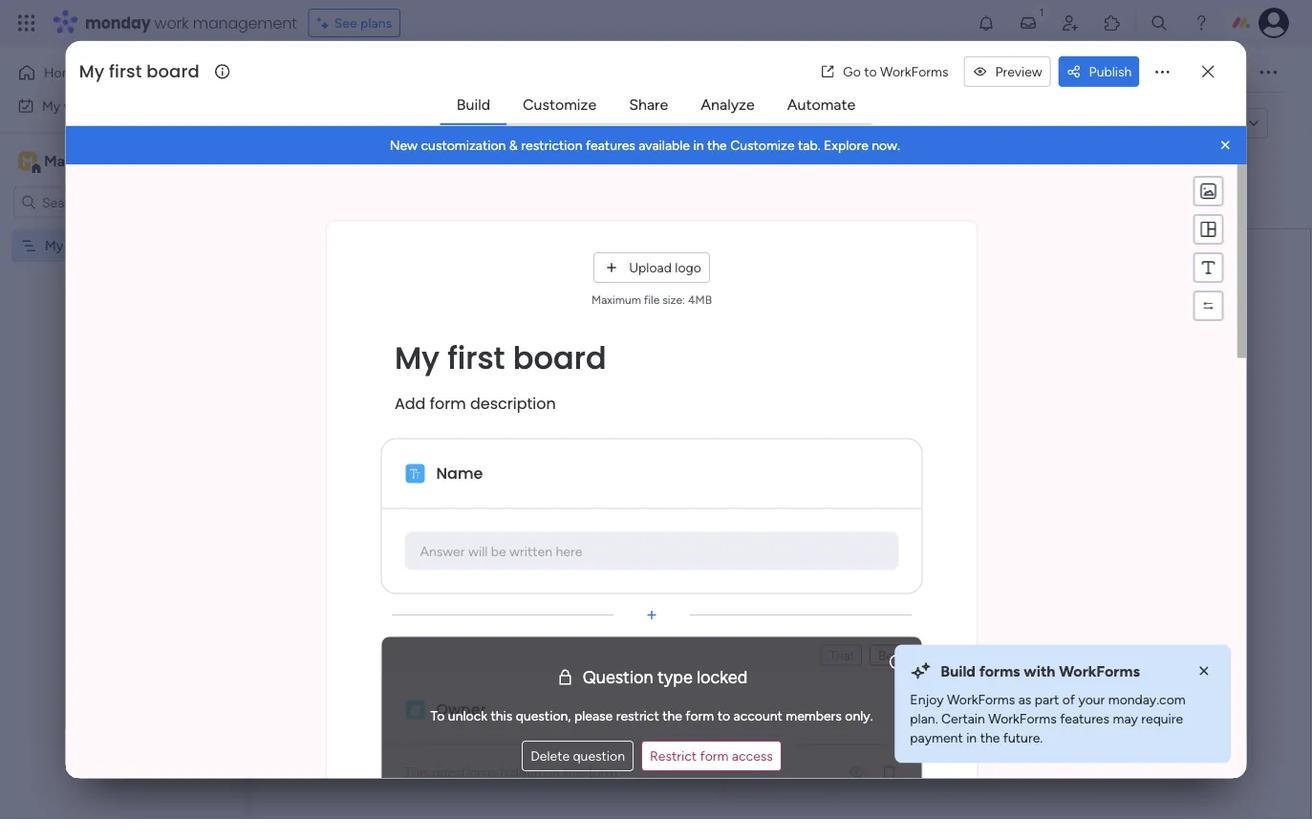 Task type: vqa. For each thing, say whether or not it's contained in the screenshot.
it
no



Task type: describe. For each thing, give the bounding box(es) containing it.
go to workforms
[[843, 63, 949, 80]]

invite
[[1186, 65, 1220, 81]]

menu image
[[1199, 258, 1218, 277]]

Search in workspace field
[[40, 191, 160, 213]]

monday work management
[[85, 12, 297, 33]]

answer
[[420, 543, 465, 559]]

edit form button
[[290, 108, 361, 139]]

form
[[981, 65, 1012, 81]]

see plans
[[334, 15, 392, 31]]

automate link
[[772, 88, 871, 122]]

background color and image selector image
[[1199, 182, 1218, 201]]

gallery
[[911, 65, 952, 81]]

preview
[[996, 63, 1043, 80]]

tab.
[[798, 137, 821, 153]]

go
[[843, 63, 861, 80]]

workspace
[[81, 152, 157, 170]]

work for monday
[[154, 12, 189, 33]]

invite / 1
[[1186, 65, 1237, 81]]

beta
[[878, 647, 905, 663]]

first inside form form
[[447, 336, 505, 379]]

enjoy workforms as part of your monday.com plan. certain workforms features may require payment in the future.
[[911, 692, 1186, 746]]

to unlock this question, please restrict the form to account members only.
[[430, 707, 873, 724]]

first inside list box
[[67, 238, 90, 254]]

form form
[[66, 164, 1247, 819]]

my work button
[[11, 90, 206, 121]]

publish
[[1090, 63, 1132, 80]]

form for add
[[429, 393, 466, 414]]

my first board inside list box
[[45, 238, 129, 254]]

size:
[[662, 292, 685, 306]]

component__icon image for owner
[[405, 700, 425, 719]]

first inside field
[[109, 59, 142, 84]]

invite / 1 button
[[1151, 57, 1246, 88]]

maximum file size: 4mb
[[591, 292, 712, 306]]

monday
[[85, 12, 151, 33]]

the inside banner banner
[[707, 137, 727, 153]]

my inside field
[[79, 59, 104, 84]]

my first board inside form form
[[394, 336, 606, 379]]

restrict
[[650, 748, 697, 764]]

in inside banner banner
[[693, 137, 704, 153]]

banner banner
[[66, 126, 1247, 164]]

available
[[639, 137, 690, 153]]

as
[[1019, 692, 1032, 708]]

to inside button
[[865, 63, 877, 80]]

form for copy
[[1181, 115, 1209, 132]]

edit form
[[297, 116, 353, 132]]

my first board inside field
[[79, 59, 200, 84]]

1 image
[[1034, 1, 1051, 22]]

add form description
[[394, 393, 556, 414]]

require
[[1142, 711, 1184, 727]]

by
[[448, 115, 464, 133]]

unlock
[[448, 707, 487, 724]]

will
[[468, 543, 487, 559]]

add view image
[[1038, 66, 1045, 80]]

upload
[[629, 259, 672, 276]]

home button
[[11, 57, 206, 88]]

please
[[574, 707, 613, 724]]

question
[[432, 764, 484, 781]]

work for my
[[64, 98, 93, 114]]

menu image
[[1199, 220, 1218, 239]]

workforms logo image
[[472, 108, 580, 139]]

analyze link
[[686, 88, 770, 122]]

monday.com
[[1109, 692, 1186, 708]]

owner
[[436, 699, 486, 720]]

restriction
[[521, 137, 582, 153]]

plans
[[360, 15, 392, 31]]

certain
[[942, 711, 986, 727]]

question type locked
[[583, 667, 747, 687]]

apps image
[[1103, 13, 1122, 33]]

inbox image
[[1019, 13, 1038, 33]]

publish button
[[1059, 56, 1140, 87]]

component__icon image for name
[[405, 464, 425, 483]]

customize inside banner banner
[[730, 137, 795, 153]]

go to workforms button
[[813, 56, 957, 87]]

search everything image
[[1150, 13, 1169, 33]]

build forms with workforms
[[941, 662, 1141, 680]]

link
[[1212, 115, 1232, 132]]

members
[[786, 707, 842, 724]]

My first board field
[[74, 59, 212, 84]]

restrict form access
[[650, 748, 773, 764]]

automate
[[788, 96, 856, 114]]

files gallery
[[880, 65, 952, 81]]

/
[[1223, 65, 1228, 81]]

to
[[430, 707, 444, 724]]

john smith image
[[1259, 8, 1290, 38]]

trial
[[829, 647, 853, 663]]

in inside enjoy workforms as part of your monday.com plan. certain workforms features may require payment in the future.
[[967, 730, 977, 746]]

build forms with workforms alert
[[895, 645, 1232, 763]]

close image
[[1217, 136, 1236, 155]]

future.
[[1004, 730, 1043, 746]]

file
[[644, 292, 659, 306]]

files
[[880, 65, 907, 81]]

customization
[[421, 137, 506, 153]]

build for build forms with workforms
[[941, 662, 976, 680]]

locked
[[697, 667, 747, 687]]

question
[[583, 667, 653, 687]]

upload logo button
[[593, 252, 710, 283]]

notifications image
[[977, 13, 996, 33]]

form for edit
[[325, 116, 353, 132]]

main
[[44, 152, 78, 170]]

your
[[1079, 692, 1106, 708]]



Task type: locate. For each thing, give the bounding box(es) containing it.
management
[[193, 12, 297, 33]]

workforms
[[881, 63, 949, 80], [1060, 662, 1141, 680], [947, 692, 1016, 708], [989, 711, 1057, 727]]

first up add form description
[[447, 336, 505, 379]]

board up the "description"
[[513, 336, 606, 379]]

1 horizontal spatial work
[[154, 12, 189, 33]]

0 vertical spatial my first board
[[79, 59, 200, 84]]

form left link
[[1181, 115, 1209, 132]]

see
[[334, 15, 357, 31]]

answer will be written here
[[420, 543, 582, 559]]

0 vertical spatial features
[[586, 137, 635, 153]]

build up by
[[457, 96, 491, 114]]

invite members image
[[1061, 13, 1080, 33]]

my first board up the "description"
[[394, 336, 606, 379]]

part
[[1035, 692, 1060, 708]]

0 vertical spatial first
[[109, 59, 142, 84]]

explore
[[824, 137, 869, 153]]

to
[[865, 63, 877, 80], [717, 707, 730, 724]]

my first board
[[79, 59, 200, 84], [45, 238, 129, 254], [394, 336, 606, 379]]

0 vertical spatial to
[[865, 63, 877, 80]]

payment
[[911, 730, 963, 746]]

more actions image
[[1153, 62, 1173, 81]]

first
[[109, 59, 142, 84], [67, 238, 90, 254], [447, 336, 505, 379]]

0 horizontal spatial the
[[662, 707, 682, 724]]

0 horizontal spatial first
[[67, 238, 90, 254]]

component__icon image left to
[[405, 700, 425, 719]]

owner button
[[433, 694, 898, 725]]

be
[[491, 543, 506, 559]]

2 component__icon image from the top
[[405, 700, 425, 719]]

form inside button
[[325, 116, 353, 132]]

board inside form form
[[513, 336, 606, 379]]

1 horizontal spatial the
[[707, 137, 727, 153]]

plan.
[[911, 711, 938, 727]]

first up my work button
[[109, 59, 142, 84]]

1 horizontal spatial first
[[109, 59, 142, 84]]

my down search in workspace field
[[45, 238, 63, 254]]

first down search in workspace field
[[67, 238, 90, 254]]

the down certain on the bottom of page
[[981, 730, 1000, 746]]

form inside button
[[700, 748, 728, 764]]

form button
[[967, 57, 1026, 88]]

my work
[[42, 98, 93, 114]]

my first board down search in workspace field
[[45, 238, 129, 254]]

add new question image
[[642, 606, 661, 625]]

0 horizontal spatial build
[[457, 96, 491, 114]]

help image
[[1192, 13, 1211, 33]]

my first board up my work button
[[79, 59, 200, 84]]

to left account
[[717, 707, 730, 724]]

to inside form form
[[717, 707, 730, 724]]

name button
[[433, 458, 898, 489]]

forms
[[980, 662, 1021, 680]]

0 vertical spatial component__icon image
[[405, 464, 425, 483]]

features down your
[[1060, 711, 1110, 727]]

on
[[544, 764, 560, 781]]

1 horizontal spatial features
[[1060, 711, 1110, 727]]

my down the home
[[42, 98, 60, 114]]

component__icon image left name
[[405, 464, 425, 483]]

new
[[390, 137, 418, 153]]

1 vertical spatial customize
[[730, 137, 795, 153]]

new customization & restriction features available in the customize tab. explore now.
[[390, 137, 900, 153]]

in down certain on the bottom of page
[[967, 730, 977, 746]]

work right monday at the top left of page
[[154, 12, 189, 33]]

my inside button
[[42, 98, 60, 114]]

copy
[[1145, 115, 1177, 132]]

0 horizontal spatial features
[[586, 137, 635, 153]]

the right restrict
[[662, 707, 682, 724]]

0 horizontal spatial to
[[717, 707, 730, 724]]

form for restrict
[[700, 748, 728, 764]]

1 vertical spatial this
[[563, 764, 585, 781]]

2 vertical spatial board
[[513, 336, 606, 379]]

0 horizontal spatial board
[[94, 238, 129, 254]]

enjoy
[[911, 692, 944, 708]]

the down analyze link
[[707, 137, 727, 153]]

see plans button
[[309, 9, 401, 37]]

form inside button
[[1181, 115, 1209, 132]]

the inside enjoy workforms as part of your monday.com plan. certain workforms features may require payment in the future.
[[981, 730, 1000, 746]]

1 vertical spatial component__icon image
[[405, 700, 425, 719]]

logo
[[675, 259, 701, 276]]

0 vertical spatial board
[[146, 59, 200, 84]]

powered
[[384, 115, 444, 133]]

restrict form access button
[[641, 741, 781, 771]]

0 vertical spatial in
[[693, 137, 704, 153]]

build for build
[[457, 96, 491, 114]]

calendar button
[[784, 57, 866, 88]]

&
[[509, 137, 518, 153]]

files gallery button
[[866, 57, 967, 88]]

my up add
[[394, 336, 439, 379]]

2 vertical spatial the
[[981, 730, 1000, 746]]

work down the home
[[64, 98, 93, 114]]

board
[[146, 59, 200, 84], [94, 238, 129, 254], [513, 336, 606, 379]]

my inside form form
[[394, 336, 439, 379]]

customization tools toolbar
[[1194, 176, 1224, 321]]

build inside build forms with workforms alert
[[941, 662, 976, 680]]

written
[[509, 543, 552, 559]]

board down monday work management
[[146, 59, 200, 84]]

here
[[555, 543, 582, 559]]

share
[[629, 96, 669, 114]]

1 horizontal spatial this
[[563, 764, 585, 781]]

workspace image
[[18, 151, 37, 172]]

select product image
[[17, 13, 36, 33]]

form left access
[[700, 748, 728, 764]]

share link
[[614, 88, 684, 122]]

1 vertical spatial to
[[717, 707, 730, 724]]

form
[[1181, 115, 1209, 132], [325, 116, 353, 132], [429, 393, 466, 414], [685, 707, 714, 724], [700, 748, 728, 764], [588, 764, 617, 781]]

this
[[404, 764, 429, 781]]

1 vertical spatial my first board
[[45, 238, 129, 254]]

tab list containing build
[[441, 87, 872, 125]]

1 horizontal spatial board
[[146, 59, 200, 84]]

of
[[1063, 692, 1076, 708]]

to right go
[[865, 63, 877, 80]]

home
[[44, 65, 81, 81]]

this right the on
[[563, 764, 585, 781]]

customize left tab.
[[730, 137, 795, 153]]

my first board list box
[[0, 226, 244, 520]]

0 vertical spatial this
[[490, 707, 512, 724]]

1 horizontal spatial in
[[967, 730, 977, 746]]

2 vertical spatial my first board
[[394, 336, 606, 379]]

name
[[436, 463, 483, 484]]

customize up the restriction
[[523, 96, 597, 114]]

now.
[[872, 137, 900, 153]]

2 vertical spatial first
[[447, 336, 505, 379]]

build link
[[441, 88, 506, 122]]

1 vertical spatial features
[[1060, 711, 1110, 727]]

build inside build link
[[457, 96, 491, 114]]

board inside list box
[[94, 238, 129, 254]]

form right edit
[[325, 116, 353, 132]]

in
[[693, 137, 704, 153], [967, 730, 977, 746]]

0 vertical spatial customize
[[523, 96, 597, 114]]

board down search in workspace field
[[94, 238, 129, 254]]

edit
[[297, 116, 321, 132]]

0 horizontal spatial this
[[490, 707, 512, 724]]

main workspace
[[44, 152, 157, 170]]

1 vertical spatial board
[[94, 238, 129, 254]]

0 vertical spatial work
[[154, 12, 189, 33]]

features
[[586, 137, 635, 153], [1060, 711, 1110, 727]]

2 horizontal spatial board
[[513, 336, 606, 379]]

build left forms
[[941, 662, 976, 680]]

0 vertical spatial the
[[707, 137, 727, 153]]

workforms inside button
[[881, 63, 949, 80]]

preview button
[[964, 56, 1051, 87]]

close image
[[1195, 662, 1215, 681]]

1 vertical spatial first
[[67, 238, 90, 254]]

is
[[487, 764, 497, 781]]

powered by
[[384, 115, 464, 133]]

1 vertical spatial work
[[64, 98, 93, 114]]

1 component__icon image from the top
[[405, 464, 425, 483]]

form up restrict form access
[[685, 707, 714, 724]]

features left "available"
[[586, 137, 635, 153]]

1 horizontal spatial to
[[865, 63, 877, 80]]

customize link
[[508, 88, 612, 122]]

1 vertical spatial in
[[967, 730, 977, 746]]

the inside form form
[[662, 707, 682, 724]]

copy form link
[[1145, 115, 1232, 132]]

maximum
[[591, 292, 641, 306]]

0 horizontal spatial work
[[64, 98, 93, 114]]

form right the on
[[588, 764, 617, 781]]

features inside banner banner
[[586, 137, 635, 153]]

restrict
[[616, 707, 659, 724]]

calendar
[[798, 65, 852, 81]]

0 vertical spatial build
[[457, 96, 491, 114]]

workspace selection element
[[18, 150, 160, 174]]

analyze
[[701, 96, 755, 114]]

4mb
[[688, 292, 712, 306]]

0 horizontal spatial in
[[693, 137, 704, 153]]

upload logo
[[629, 259, 701, 276]]

description
[[470, 393, 556, 414]]

option
[[0, 229, 244, 232]]

this
[[490, 707, 512, 724], [563, 764, 585, 781]]

in right "available"
[[693, 137, 704, 153]]

1 vertical spatial the
[[662, 707, 682, 724]]

form right add
[[429, 393, 466, 414]]

component__icon image
[[405, 464, 425, 483], [405, 700, 425, 719]]

copy form link button
[[1110, 108, 1240, 139]]

with
[[1024, 662, 1056, 680]]

my up my work button
[[79, 59, 104, 84]]

my inside list box
[[45, 238, 63, 254]]

board inside field
[[146, 59, 200, 84]]

1 horizontal spatial customize
[[730, 137, 795, 153]]

tab list
[[441, 87, 872, 125]]

only.
[[845, 707, 873, 724]]

work inside button
[[64, 98, 93, 114]]

2 horizontal spatial the
[[981, 730, 1000, 746]]

2 horizontal spatial first
[[447, 336, 505, 379]]

work
[[154, 12, 189, 33], [64, 98, 93, 114]]

1 vertical spatial build
[[941, 662, 976, 680]]

0 horizontal spatial customize
[[523, 96, 597, 114]]

1 horizontal spatial build
[[941, 662, 976, 680]]

this right 'unlock'
[[490, 707, 512, 724]]

may
[[1113, 711, 1139, 727]]

features inside enjoy workforms as part of your monday.com plan. certain workforms features may require payment in the future.
[[1060, 711, 1110, 727]]

type
[[657, 667, 692, 687]]



